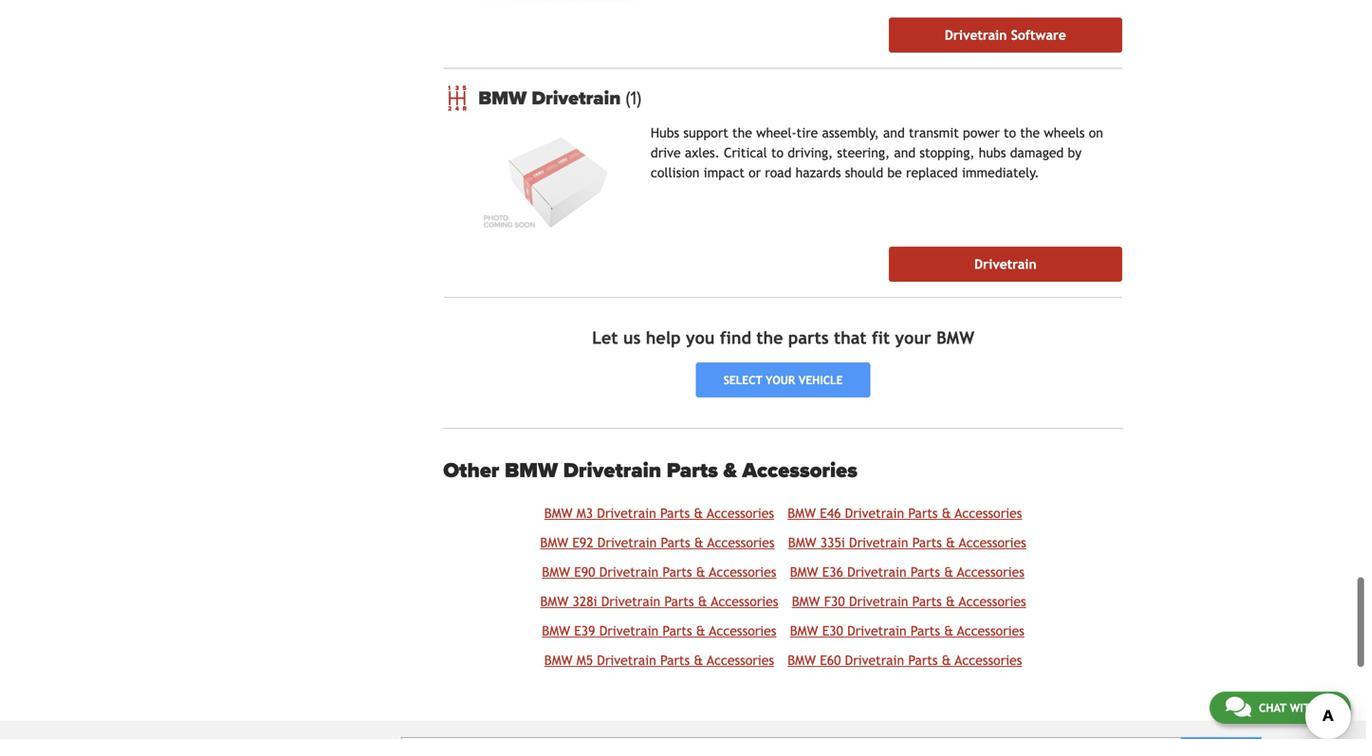 Task type: locate. For each thing, give the bounding box(es) containing it.
accessories down bmw f30 drivetrain parts & accessories
[[958, 624, 1025, 639]]

the right find
[[757, 328, 784, 348]]

accessories left f30
[[711, 594, 779, 609]]

& down bmw e30 drivetrain parts & accessories
[[942, 653, 952, 668]]

1 vertical spatial your
[[766, 374, 796, 387]]

drivetrain for bmw 328i drivetrain parts & accessories
[[601, 594, 661, 609]]

accessories
[[743, 459, 858, 484], [707, 506, 775, 521], [955, 506, 1023, 521], [708, 535, 775, 551], [959, 535, 1027, 551], [710, 565, 777, 580], [958, 565, 1025, 580], [711, 594, 779, 609], [959, 594, 1027, 609], [710, 624, 777, 639], [958, 624, 1025, 639], [707, 653, 775, 668], [955, 653, 1023, 668]]

drivetrain inside "link"
[[945, 27, 1008, 43]]

& up bmw 328i drivetrain parts & accessories link
[[697, 565, 706, 580]]

drivetrain for bmw e36 drivetrain parts & accessories
[[848, 565, 907, 580]]

bmw e92 drivetrain parts & accessories link
[[540, 535, 775, 551]]

drivetrain link
[[889, 247, 1123, 282]]

&
[[724, 459, 737, 484], [694, 506, 704, 521], [942, 506, 952, 521], [695, 535, 704, 551], [946, 535, 956, 551], [697, 565, 706, 580], [945, 565, 954, 580], [698, 594, 708, 609], [946, 594, 956, 609], [697, 624, 706, 639], [945, 624, 954, 639], [694, 653, 704, 668], [942, 653, 952, 668]]

e39
[[575, 624, 596, 639]]

bmw                                                                                    drivetrain link
[[479, 87, 1123, 110]]

and
[[884, 125, 905, 140], [894, 145, 916, 160]]

by
[[1068, 145, 1082, 160]]

replaced
[[906, 165, 958, 180]]

to
[[1004, 125, 1017, 140], [772, 145, 784, 160]]

bmw e30 drivetrain parts & accessories
[[790, 624, 1025, 639]]

drivetrain
[[945, 27, 1008, 43], [532, 87, 621, 110], [975, 257, 1037, 272], [564, 459, 662, 484], [597, 506, 657, 521], [845, 506, 905, 521], [598, 535, 657, 551], [850, 535, 909, 551], [600, 565, 659, 580], [848, 565, 907, 580], [601, 594, 661, 609], [849, 594, 909, 609], [600, 624, 659, 639], [848, 624, 907, 639], [597, 653, 657, 668], [845, 653, 905, 668]]

your right select
[[766, 374, 796, 387]]

drivetrain right m3
[[597, 506, 657, 521]]

accessories down bmw e39 drivetrain parts & accessories link
[[707, 653, 775, 668]]

accessories up bmw 328i drivetrain parts & accessories link
[[710, 565, 777, 580]]

bmw for bmw e39 drivetrain parts & accessories
[[542, 624, 571, 639]]

drivetrain software link
[[889, 18, 1123, 53]]

drivetrain up bmw e90 drivetrain parts & accessories link
[[598, 535, 657, 551]]

& up bmw e39 drivetrain parts & accessories link
[[698, 594, 708, 609]]

you
[[686, 328, 715, 348]]

parts
[[667, 459, 718, 484], [661, 506, 690, 521], [909, 506, 938, 521], [661, 535, 691, 551], [913, 535, 942, 551], [663, 565, 693, 580], [911, 565, 941, 580], [665, 594, 694, 609], [913, 594, 942, 609], [663, 624, 693, 639], [911, 624, 941, 639], [661, 653, 690, 668], [909, 653, 938, 668]]

your right "fit"
[[896, 328, 932, 348]]

drivetrain up bmw e30 drivetrain parts & accessories
[[849, 594, 909, 609]]

2 horizontal spatial the
[[1021, 125, 1040, 140]]

software
[[1012, 27, 1067, 43]]

bmw for bmw e46 drivetrain parts & accessories
[[788, 506, 816, 521]]

& for bmw e92 drivetrain parts & accessories
[[695, 535, 704, 551]]

1 horizontal spatial to
[[1004, 125, 1017, 140]]

& down bmw m3 drivetrain parts & accessories link
[[695, 535, 704, 551]]

& up bmw e92 drivetrain parts & accessories
[[694, 506, 704, 521]]

& for other bmw drivetrain parts & accessories
[[724, 459, 737, 484]]

parts for 328i
[[665, 594, 694, 609]]

hubs
[[651, 125, 680, 140]]

accessories up the bmw 335i drivetrain parts & accessories
[[955, 506, 1023, 521]]

parts up bmw e39 drivetrain parts & accessories link
[[665, 594, 694, 609]]

e92
[[573, 535, 594, 551]]

0 vertical spatial your
[[896, 328, 932, 348]]

transmit
[[909, 125, 959, 140]]

help
[[646, 328, 681, 348]]

bmw e90 drivetrain parts & accessories
[[542, 565, 777, 580]]

your
[[896, 328, 932, 348], [766, 374, 796, 387]]

drivetrain up "bmw m5 drivetrain parts & accessories" link
[[600, 624, 659, 639]]

e30
[[823, 624, 844, 639]]

drivetrain down 'bmw e46 drivetrain parts & accessories' link
[[850, 535, 909, 551]]

accessories down bmw 328i drivetrain parts & accessories link
[[710, 624, 777, 639]]

find
[[720, 328, 752, 348]]

parts up bmw e36 drivetrain parts & accessories
[[913, 535, 942, 551]]

accessories down bmw e30 drivetrain parts & accessories link
[[955, 653, 1023, 668]]

drivetrain for bmw e39 drivetrain parts & accessories
[[600, 624, 659, 639]]

0 horizontal spatial to
[[772, 145, 784, 160]]

drivetrain down bmw 335i drivetrain parts & accessories link
[[848, 565, 907, 580]]

bmw e90 drivetrain parts & accessories link
[[542, 565, 777, 580]]

drivetrain for bmw m3 drivetrain parts & accessories
[[597, 506, 657, 521]]

be
[[888, 165, 902, 180]]

bmw for bmw m3 drivetrain parts & accessories
[[545, 506, 573, 521]]

m3
[[577, 506, 593, 521]]

drivetrain down bmw e30 drivetrain parts & accessories
[[845, 653, 905, 668]]

select your vehicle
[[724, 374, 843, 387]]

wheels
[[1044, 125, 1085, 140]]

drivetrain for bmw e90 drivetrain parts & accessories
[[600, 565, 659, 580]]

& for bmw e30 drivetrain parts & accessories
[[945, 624, 954, 639]]

damaged
[[1011, 145, 1064, 160]]

drivetrain for bmw 335i drivetrain parts & accessories
[[850, 535, 909, 551]]

bmw 328i drivetrain parts & accessories link
[[541, 594, 779, 609]]

other bmw drivetrain parts & accessories
[[443, 459, 858, 484]]

parts up bmw 328i drivetrain parts & accessories
[[663, 565, 693, 580]]

& down bmw e36 drivetrain parts & accessories
[[946, 594, 956, 609]]

let
[[592, 328, 618, 348]]

drivetrain up bmw e60 drivetrain parts & accessories link on the bottom
[[848, 624, 907, 639]]

parts up bmw f30 drivetrain parts & accessories link
[[911, 565, 941, 580]]

drivetrain right m5
[[597, 653, 657, 668]]

& down bmw e39 drivetrain parts & accessories link
[[694, 653, 704, 668]]

bmw 335i drivetrain parts & accessories link
[[789, 535, 1027, 551]]

accessories up bmw e30 drivetrain parts & accessories link
[[959, 594, 1027, 609]]

parts down bmw f30 drivetrain parts & accessories
[[911, 624, 941, 639]]

parts up the bmw 335i drivetrain parts & accessories
[[909, 506, 938, 521]]

accessories for bmw e60 drivetrain parts & accessories
[[955, 653, 1023, 668]]

let us help you find the parts that fit your     bmw
[[592, 328, 975, 348]]

accessories up bmw e92 drivetrain parts & accessories
[[707, 506, 775, 521]]

accessories up bmw e36 drivetrain parts & accessories
[[959, 535, 1027, 551]]

bmw for bmw e90 drivetrain parts & accessories
[[542, 565, 571, 580]]

bmw e92 drivetrain parts & accessories
[[540, 535, 775, 551]]

bmw for bmw                                                                                    drivetrain
[[479, 87, 527, 110]]

drivetrain for bmw e46 drivetrain parts & accessories
[[845, 506, 905, 521]]

& up bmw e36 drivetrain parts & accessories
[[946, 535, 956, 551]]

accessories for bmw e92 drivetrain parts & accessories
[[708, 535, 775, 551]]

drivetrain down bmw e92 drivetrain parts & accessories
[[600, 565, 659, 580]]

and up be
[[894, 145, 916, 160]]

drivetrain left software
[[945, 27, 1008, 43]]

bmw f30 drivetrain parts & accessories link
[[792, 594, 1027, 609]]

us
[[1322, 701, 1335, 715]]

0 vertical spatial to
[[1004, 125, 1017, 140]]

parts down bmw e39 drivetrain parts & accessories link
[[661, 653, 690, 668]]

accessories for bmw 328i drivetrain parts & accessories
[[711, 594, 779, 609]]

accessories down bmw m3 drivetrain parts & accessories link
[[708, 535, 775, 551]]

drive
[[651, 145, 681, 160]]

drivetrain up m3
[[564, 459, 662, 484]]

drivetrain up bmw e39 drivetrain parts & accessories link
[[601, 594, 661, 609]]

& up bmw m3 drivetrain parts & accessories link
[[724, 459, 737, 484]]

& down bmw f30 drivetrain parts & accessories
[[945, 624, 954, 639]]

bmw
[[479, 87, 527, 110], [937, 328, 975, 348], [505, 459, 558, 484], [545, 506, 573, 521], [788, 506, 816, 521], [540, 535, 569, 551], [789, 535, 817, 551], [542, 565, 571, 580], [790, 565, 819, 580], [541, 594, 569, 609], [792, 594, 821, 609], [542, 624, 571, 639], [790, 624, 819, 639], [545, 653, 573, 668], [788, 653, 816, 668]]

f30
[[825, 594, 845, 609]]

accessories up e46
[[743, 459, 858, 484]]

hazards
[[796, 165, 841, 180]]

accessories up bmw f30 drivetrain parts & accessories link
[[958, 565, 1025, 580]]

328i
[[573, 594, 598, 609]]

accessories for bmw e90 drivetrain parts & accessories
[[710, 565, 777, 580]]

& up the bmw 335i drivetrain parts & accessories
[[942, 506, 952, 521]]

parts up bmw e92 drivetrain parts & accessories
[[661, 506, 690, 521]]

parts for f30
[[913, 594, 942, 609]]

0 vertical spatial and
[[884, 125, 905, 140]]

bmw 328i drivetrain parts & accessories
[[541, 594, 779, 609]]

the
[[733, 125, 753, 140], [1021, 125, 1040, 140], [757, 328, 784, 348]]

parts for e36
[[911, 565, 941, 580]]

parts down bmw e36 drivetrain parts & accessories
[[913, 594, 942, 609]]

drivetrain up bmw 335i drivetrain parts & accessories link
[[845, 506, 905, 521]]

the up critical on the right top of page
[[733, 125, 753, 140]]

the up damaged
[[1021, 125, 1040, 140]]

parts for m5
[[661, 653, 690, 668]]

bmw for bmw e92 drivetrain parts & accessories
[[540, 535, 569, 551]]

us
[[624, 328, 641, 348]]

e90
[[575, 565, 596, 580]]

drivetrain for bmw e92 drivetrain parts & accessories
[[598, 535, 657, 551]]

& up bmw f30 drivetrain parts & accessories
[[945, 565, 954, 580]]

e60
[[820, 653, 841, 668]]

bmw for bmw e60 drivetrain parts & accessories
[[788, 653, 816, 668]]

and up steering,
[[884, 125, 905, 140]]

vehicle
[[799, 374, 843, 387]]

0 horizontal spatial your
[[766, 374, 796, 387]]

parts for e46
[[909, 506, 938, 521]]

with
[[1291, 701, 1319, 715]]

road
[[765, 165, 792, 180]]

bmw m3 drivetrain parts & accessories link
[[545, 506, 775, 521]]

or
[[749, 165, 761, 180]]

parts up bmw m3 drivetrain parts & accessories link
[[667, 459, 718, 484]]

collision
[[651, 165, 700, 180]]

bmw 335i drivetrain parts & accessories
[[789, 535, 1027, 551]]

other
[[443, 459, 500, 484]]

to up "hubs"
[[1004, 125, 1017, 140]]

critical
[[724, 145, 768, 160]]

accessories for bmw 335i drivetrain parts & accessories
[[959, 535, 1027, 551]]

accessories for bmw e30 drivetrain parts & accessories
[[958, 624, 1025, 639]]

bmw m3 drivetrain parts & accessories
[[545, 506, 775, 521]]

parts down bmw e30 drivetrain parts & accessories
[[909, 653, 938, 668]]

parts for m3
[[661, 506, 690, 521]]

your inside button
[[766, 374, 796, 387]]

1 horizontal spatial your
[[896, 328, 932, 348]]

parts down bmw m3 drivetrain parts & accessories
[[661, 535, 691, 551]]

& for bmw 335i drivetrain parts & accessories
[[946, 535, 956, 551]]

& down bmw 328i drivetrain parts & accessories link
[[697, 624, 706, 639]]

axles.
[[685, 145, 720, 160]]

bmw e39 drivetrain parts & accessories link
[[542, 624, 777, 639]]

select
[[724, 374, 763, 387]]

should
[[845, 165, 884, 180]]

to up road
[[772, 145, 784, 160]]

parts down bmw 328i drivetrain parts & accessories link
[[663, 624, 693, 639]]



Task type: vqa. For each thing, say whether or not it's contained in the screenshot.
drive
yes



Task type: describe. For each thing, give the bounding box(es) containing it.
drivetrain thumbnail image image
[[479, 127, 636, 232]]

1 vertical spatial and
[[894, 145, 916, 160]]

parts for e39
[[663, 624, 693, 639]]

bmw e60 drivetrain parts & accessories
[[788, 653, 1023, 668]]

tire
[[797, 125, 818, 140]]

immediately.
[[962, 165, 1040, 180]]

bmw f30 drivetrain parts & accessories
[[792, 594, 1027, 609]]

drivetrain for bmw e60 drivetrain parts & accessories
[[845, 653, 905, 668]]

0 horizontal spatial the
[[733, 125, 753, 140]]

assembly,
[[822, 125, 880, 140]]

on
[[1089, 125, 1104, 140]]

accessories for bmw m3 drivetrain parts & accessories
[[707, 506, 775, 521]]

parts for e60
[[909, 653, 938, 668]]

1 horizontal spatial the
[[757, 328, 784, 348]]

accessories for bmw e36 drivetrain parts & accessories
[[958, 565, 1025, 580]]

parts
[[789, 328, 829, 348]]

bmw for bmw e30 drivetrain parts & accessories
[[790, 624, 819, 639]]

bmw for bmw f30 drivetrain parts & accessories
[[792, 594, 821, 609]]

bmw                                                                                    drivetrain
[[479, 87, 626, 110]]

m5
[[577, 653, 593, 668]]

hubs support the wheel-tire assembly, and transmit power to the wheels on drive axles. critical to driving, steering, and stopping, hubs damaged by collision impact or road hazards should be replaced immediately.
[[651, 125, 1104, 180]]

power
[[963, 125, 1000, 140]]

support
[[684, 125, 729, 140]]

drivetrain for other bmw drivetrain parts & accessories
[[564, 459, 662, 484]]

chat with us
[[1259, 701, 1335, 715]]

accessories for other bmw drivetrain parts & accessories
[[743, 459, 858, 484]]

fit
[[872, 328, 890, 348]]

bmw e46 drivetrain parts & accessories link
[[788, 506, 1023, 521]]

1 vertical spatial to
[[772, 145, 784, 160]]

accessories for bmw e39 drivetrain parts & accessories
[[710, 624, 777, 639]]

bmw for bmw e36 drivetrain parts & accessories
[[790, 565, 819, 580]]

that
[[834, 328, 867, 348]]

& for bmw 328i drivetrain parts & accessories
[[698, 594, 708, 609]]

parts for e30
[[911, 624, 941, 639]]

drivetrain software
[[945, 27, 1067, 43]]

335i
[[821, 535, 846, 551]]

e36
[[823, 565, 844, 580]]

stopping,
[[920, 145, 975, 160]]

parts for bmw
[[667, 459, 718, 484]]

comments image
[[1226, 696, 1252, 719]]

parts for e90
[[663, 565, 693, 580]]

bmw m5 drivetrain parts & accessories link
[[545, 653, 775, 668]]

bmw for bmw 328i drivetrain parts & accessories
[[541, 594, 569, 609]]

accessories for bmw m5 drivetrain parts & accessories
[[707, 653, 775, 668]]

bmw e36 drivetrain parts & accessories link
[[790, 565, 1025, 580]]

steering,
[[838, 145, 890, 160]]

bmw e60 drivetrain parts & accessories link
[[788, 653, 1023, 668]]

& for bmw e36 drivetrain parts & accessories
[[945, 565, 954, 580]]

bmw e30 drivetrain parts & accessories link
[[790, 624, 1025, 639]]

drivetrain for bmw e30 drivetrain parts & accessories
[[848, 624, 907, 639]]

drivetrain up drivetrain thumbnail image
[[532, 87, 621, 110]]

accessories for bmw f30 drivetrain parts & accessories
[[959, 594, 1027, 609]]

drivetrain for bmw m5 drivetrain parts & accessories
[[597, 653, 657, 668]]

drivetrain software thumbnail image image
[[479, 0, 636, 2]]

driving,
[[788, 145, 834, 160]]

chat with us link
[[1210, 692, 1352, 724]]

bmw e46 drivetrain parts & accessories
[[788, 506, 1023, 521]]

Email email field
[[401, 737, 1182, 739]]

& for bmw f30 drivetrain parts & accessories
[[946, 594, 956, 609]]

bmw for bmw 335i drivetrain parts & accessories
[[789, 535, 817, 551]]

bmw e39 drivetrain parts & accessories
[[542, 624, 777, 639]]

select your vehicle button
[[696, 363, 871, 398]]

parts for 335i
[[913, 535, 942, 551]]

parts for e92
[[661, 535, 691, 551]]

& for bmw e90 drivetrain parts & accessories
[[697, 565, 706, 580]]

wheel-
[[757, 125, 797, 140]]

bmw e36 drivetrain parts & accessories
[[790, 565, 1025, 580]]

chat
[[1259, 701, 1287, 715]]

bmw m5 drivetrain parts & accessories
[[545, 653, 775, 668]]

& for bmw m5 drivetrain parts & accessories
[[694, 653, 704, 668]]

& for bmw m3 drivetrain parts & accessories
[[694, 506, 704, 521]]

drivetrain for bmw f30 drivetrain parts & accessories
[[849, 594, 909, 609]]

accessories for bmw e46 drivetrain parts & accessories
[[955, 506, 1023, 521]]

hubs
[[979, 145, 1007, 160]]

bmw for bmw m5 drivetrain parts & accessories
[[545, 653, 573, 668]]

& for bmw e39 drivetrain parts & accessories
[[697, 624, 706, 639]]

& for bmw e46 drivetrain parts & accessories
[[942, 506, 952, 521]]

impact
[[704, 165, 745, 180]]

drivetrain down immediately.
[[975, 257, 1037, 272]]

e46
[[820, 506, 841, 521]]

& for bmw e60 drivetrain parts & accessories
[[942, 653, 952, 668]]



